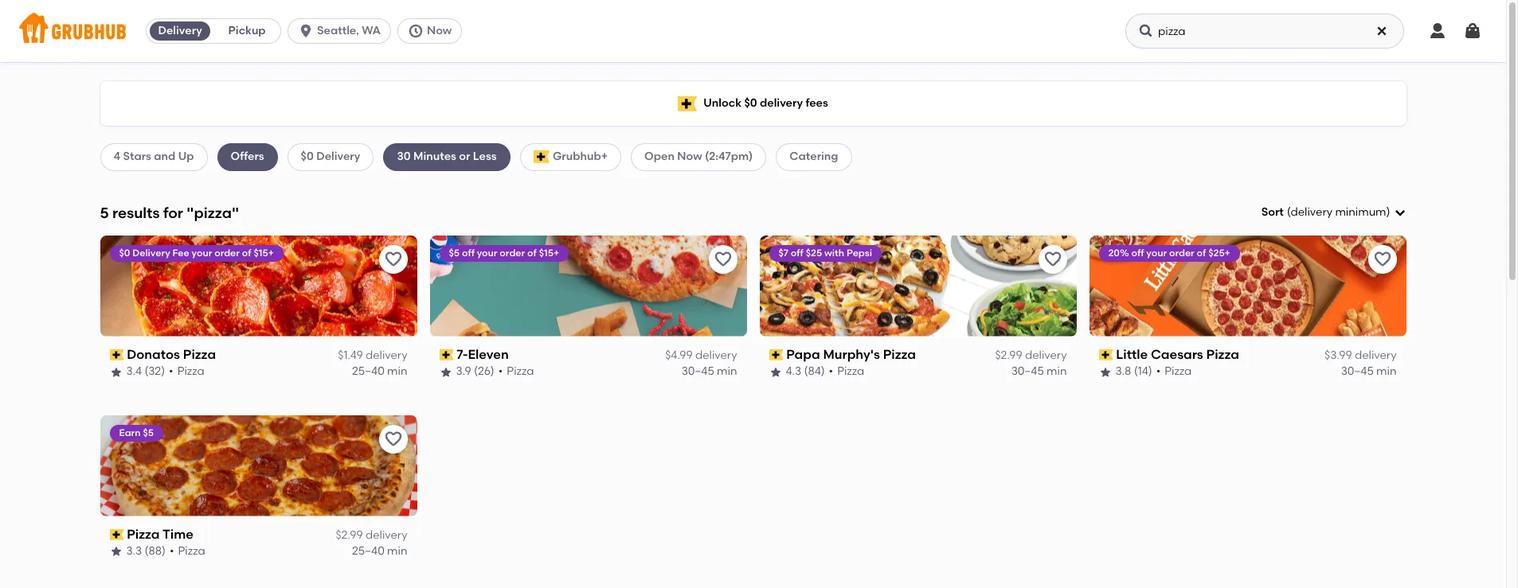 Task type: vqa. For each thing, say whether or not it's contained in the screenshot.


Task type: describe. For each thing, give the bounding box(es) containing it.
pizza right murphy's
[[883, 347, 916, 362]]

"pizza"
[[187, 204, 239, 222]]

4.3 (84)
[[786, 365, 825, 379]]

seattle,
[[317, 24, 359, 37]]

subscription pass image for little caesars pizza
[[1099, 350, 1113, 361]]

caesars
[[1151, 347, 1203, 362]]

now button
[[398, 18, 469, 44]]

up
[[178, 150, 194, 164]]

30–45 min for 7-eleven
[[682, 365, 737, 379]]

pizza down papa murphy's pizza
[[837, 365, 865, 379]]

$3.99 delivery
[[1325, 349, 1397, 363]]

$0 delivery fee your order of $15+
[[119, 248, 274, 259]]

your for little
[[1147, 248, 1167, 259]]

• for murphy's
[[829, 365, 833, 379]]

save this restaurant image for pizza time
[[384, 430, 403, 449]]

3.4
[[126, 365, 142, 379]]

papa murphy's pizza
[[786, 347, 916, 362]]

papa
[[786, 347, 820, 362]]

minutes
[[414, 150, 456, 164]]

(14)
[[1134, 365, 1152, 379]]

save this restaurant button for 7-eleven
[[709, 245, 737, 274]]

30
[[397, 150, 411, 164]]

$7 off $25 with pepsi
[[779, 248, 872, 259]]

$5 off your order of $15+
[[449, 248, 559, 259]]

star icon image for pizza time
[[110, 546, 122, 559]]

$7
[[779, 248, 789, 259]]

5
[[100, 204, 109, 222]]

save this restaurant image
[[1043, 250, 1062, 269]]

$0 for $0 delivery
[[301, 150, 314, 164]]

svg image inside seattle, wa button
[[298, 23, 314, 39]]

$25+
[[1209, 248, 1231, 259]]

pickup button
[[214, 18, 281, 44]]

• pizza for pizza
[[169, 365, 205, 379]]

offers
[[231, 150, 264, 164]]

subscription pass image for donatos pizza
[[110, 350, 124, 361]]

delivery for little caesars pizza
[[1355, 349, 1397, 363]]

1 vertical spatial $5
[[143, 428, 154, 439]]

3.9
[[456, 365, 471, 379]]

murphy's
[[823, 347, 880, 362]]

now inside button
[[427, 24, 452, 37]]

pizza right donatos
[[183, 347, 216, 362]]

3.8
[[1116, 365, 1132, 379]]

catering
[[790, 150, 839, 164]]

unlock
[[704, 96, 742, 110]]

earn $5
[[119, 428, 154, 439]]

sort
[[1262, 206, 1284, 219]]

order for 7-eleven
[[500, 248, 525, 259]]

for
[[163, 204, 183, 222]]

min for 7-eleven
[[717, 365, 737, 379]]

stars
[[123, 150, 151, 164]]

sort ( delivery minimum )
[[1262, 206, 1391, 219]]

grubhub plus flag logo image for unlock $0 delivery fees
[[678, 96, 697, 111]]

Search for food, convenience, alcohol... search field
[[1126, 14, 1405, 49]]

• for time
[[170, 545, 174, 559]]

save this restaurant button for little caesars pizza
[[1368, 245, 1397, 274]]

delivery for pizza time
[[366, 529, 407, 542]]

star icon image for papa murphy's pizza
[[769, 366, 782, 379]]

pizza down little caesars pizza at the bottom
[[1165, 365, 1192, 379]]

1 horizontal spatial $5
[[449, 248, 460, 259]]

save this restaurant image for 7-eleven
[[713, 250, 733, 269]]

min for pizza time
[[387, 545, 407, 559]]

seattle, wa button
[[288, 18, 398, 44]]

subscription pass image for 7-eleven
[[439, 350, 453, 361]]

donatos pizza
[[127, 347, 216, 362]]

$1.49
[[338, 349, 363, 363]]

of for little caesars pizza
[[1197, 248, 1206, 259]]

5 results for "pizza"
[[100, 204, 239, 222]]

30–45 for little caesars pizza
[[1341, 365, 1374, 379]]

save this restaurant button for papa murphy's pizza
[[1038, 245, 1067, 274]]

less
[[473, 150, 497, 164]]

(2:47pm)
[[705, 150, 753, 164]]

delivery for donatos pizza
[[366, 349, 407, 363]]

with
[[825, 248, 844, 259]]

$3.99
[[1325, 349, 1352, 363]]

off for 7-
[[462, 248, 475, 259]]

donatos
[[127, 347, 180, 362]]

min for papa murphy's pizza
[[1047, 365, 1067, 379]]

$1.49 delivery
[[338, 349, 407, 363]]

1 order from the left
[[214, 248, 240, 259]]

wa
[[362, 24, 381, 37]]

20%
[[1109, 248, 1129, 259]]

star icon image for donatos pizza
[[110, 366, 122, 379]]

1 $15+ from the left
[[254, 248, 274, 259]]

$0 delivery
[[301, 150, 360, 164]]

pizza right the (26)
[[507, 365, 534, 379]]

25–40 min for pizza time
[[352, 545, 407, 559]]

of for 7-eleven
[[527, 248, 537, 259]]

grubhub+
[[553, 150, 608, 164]]

(
[[1287, 206, 1291, 219]]

delivery inside field
[[1291, 206, 1333, 219]]



Task type: locate. For each thing, give the bounding box(es) containing it.
3 of from the left
[[1197, 248, 1206, 259]]

save this restaurant image for little caesars pizza
[[1373, 250, 1392, 269]]

2 horizontal spatial 30–45 min
[[1341, 365, 1397, 379]]

order
[[214, 248, 240, 259], [500, 248, 525, 259], [1169, 248, 1195, 259]]

delivery left pickup
[[158, 24, 202, 37]]

0 vertical spatial $2.99 delivery
[[995, 349, 1067, 363]]

0 horizontal spatial subscription pass image
[[110, 350, 124, 361]]

(26)
[[474, 365, 495, 379]]

1 vertical spatial 25–40 min
[[352, 545, 407, 559]]

7-eleven
[[457, 347, 509, 362]]

$0 right unlock
[[744, 96, 757, 110]]

3 your from the left
[[1147, 248, 1167, 259]]

0 vertical spatial 25–40 min
[[352, 365, 407, 379]]

grubhub plus flag logo image left unlock
[[678, 96, 697, 111]]

$2.99 delivery for papa murphy's pizza
[[995, 349, 1067, 363]]

0 horizontal spatial now
[[427, 24, 452, 37]]

grubhub plus flag logo image left grubhub+
[[533, 151, 550, 164]]

subscription pass image
[[110, 350, 124, 361], [439, 350, 453, 361], [769, 350, 783, 361]]

• right (88)
[[170, 545, 174, 559]]

• right the (26)
[[499, 365, 503, 379]]

pizza down donatos pizza
[[177, 365, 205, 379]]

pizza down time
[[178, 545, 205, 559]]

1 your from the left
[[192, 248, 212, 259]]

0 vertical spatial now
[[427, 24, 452, 37]]

30–45 min for little caesars pizza
[[1341, 365, 1397, 379]]

1 horizontal spatial subscription pass image
[[439, 350, 453, 361]]

30 minutes or less
[[397, 150, 497, 164]]

3 30–45 from the left
[[1341, 365, 1374, 379]]

$2.99
[[995, 349, 1023, 363], [336, 529, 363, 542]]

2 horizontal spatial svg image
[[1394, 206, 1406, 219]]

1 horizontal spatial your
[[477, 248, 498, 259]]

pickup
[[228, 24, 266, 37]]

min
[[387, 365, 407, 379], [717, 365, 737, 379], [1047, 365, 1067, 379], [1377, 365, 1397, 379], [387, 545, 407, 559]]

(84)
[[804, 365, 825, 379]]

off for papa
[[791, 248, 804, 259]]

1 horizontal spatial grubhub plus flag logo image
[[678, 96, 697, 111]]

1 horizontal spatial svg image
[[1138, 23, 1154, 39]]

eleven
[[468, 347, 509, 362]]

save this restaurant button for donatos pizza
[[379, 245, 407, 274]]

0 horizontal spatial off
[[462, 248, 475, 259]]

save this restaurant image for donatos pizza
[[384, 250, 403, 269]]

$25
[[806, 248, 822, 259]]

1 vertical spatial subscription pass image
[[110, 530, 124, 541]]

30–45 for 7-eleven
[[682, 365, 714, 379]]

2 30–45 min from the left
[[1011, 365, 1067, 379]]

•
[[169, 365, 173, 379], [499, 365, 503, 379], [829, 365, 833, 379], [1156, 365, 1161, 379], [170, 545, 174, 559]]

off
[[462, 248, 475, 259], [791, 248, 804, 259], [1132, 248, 1144, 259]]

(32)
[[145, 365, 165, 379]]

delivery for papa murphy's pizza
[[1025, 349, 1067, 363]]

3.4 (32)
[[126, 365, 165, 379]]

1 horizontal spatial now
[[677, 150, 702, 164]]

$4.99
[[665, 349, 693, 363]]

your
[[192, 248, 212, 259], [477, 248, 498, 259], [1147, 248, 1167, 259]]

open now (2:47pm)
[[645, 150, 753, 164]]

grubhub plus flag logo image
[[678, 96, 697, 111], [533, 151, 550, 164]]

subscription pass image for papa murphy's pizza
[[769, 350, 783, 361]]

• pizza
[[169, 365, 205, 379], [499, 365, 534, 379], [829, 365, 865, 379], [1156, 365, 1192, 379], [170, 545, 205, 559]]

2 order from the left
[[500, 248, 525, 259]]

0 horizontal spatial $2.99 delivery
[[336, 529, 407, 542]]

2 of from the left
[[527, 248, 537, 259]]

$0
[[744, 96, 757, 110], [301, 150, 314, 164], [119, 248, 130, 259]]

30–45
[[682, 365, 714, 379], [1011, 365, 1044, 379], [1341, 365, 1374, 379]]

1 horizontal spatial $0
[[301, 150, 314, 164]]

3 order from the left
[[1169, 248, 1195, 259]]

off for little
[[1132, 248, 1144, 259]]

fee
[[173, 248, 189, 259]]

0 horizontal spatial 30–45
[[682, 365, 714, 379]]

delivery left "fee"
[[132, 248, 170, 259]]

0 horizontal spatial svg image
[[408, 23, 424, 39]]

3 subscription pass image from the left
[[769, 350, 783, 361]]

25–40 min for donatos pizza
[[352, 365, 407, 379]]

earn
[[119, 428, 141, 439]]

main navigation navigation
[[0, 0, 1506, 62]]

1 30–45 min from the left
[[682, 365, 737, 379]]

2 horizontal spatial off
[[1132, 248, 1144, 259]]

0 horizontal spatial 30–45 min
[[682, 365, 737, 379]]

• pizza for time
[[170, 545, 205, 559]]

• pizza down time
[[170, 545, 205, 559]]

min for donatos pizza
[[387, 365, 407, 379]]

0 vertical spatial $2.99
[[995, 349, 1023, 363]]

subscription pass image left the pizza time in the bottom of the page
[[110, 530, 124, 541]]

save this restaurant button for pizza time
[[379, 425, 407, 454]]

0 horizontal spatial grubhub plus flag logo image
[[533, 151, 550, 164]]

min for little caesars pizza
[[1377, 365, 1397, 379]]

• for eleven
[[499, 365, 503, 379]]

delivery for $0 delivery fee your order of $15+
[[132, 248, 170, 259]]

papa murphy's pizza logo image
[[760, 236, 1077, 337]]

and
[[154, 150, 176, 164]]

25–40 min
[[352, 365, 407, 379], [352, 545, 407, 559]]

0 horizontal spatial $5
[[143, 428, 154, 439]]

• pizza down caesars
[[1156, 365, 1192, 379]]

2 horizontal spatial your
[[1147, 248, 1167, 259]]

2 horizontal spatial $0
[[744, 96, 757, 110]]

1 vertical spatial grubhub plus flag logo image
[[533, 151, 550, 164]]

2 vertical spatial delivery
[[132, 248, 170, 259]]

delivery inside delivery button
[[158, 24, 202, 37]]

0 vertical spatial delivery
[[158, 24, 202, 37]]

0 horizontal spatial your
[[192, 248, 212, 259]]

• pizza for caesars
[[1156, 365, 1192, 379]]

1 off from the left
[[462, 248, 475, 259]]

2 horizontal spatial subscription pass image
[[769, 350, 783, 361]]

30–45 min
[[682, 365, 737, 379], [1011, 365, 1067, 379], [1341, 365, 1397, 379]]

order for little caesars pizza
[[1169, 248, 1195, 259]]

subscription pass image left donatos
[[110, 350, 124, 361]]

• pizza for eleven
[[499, 365, 534, 379]]

your for 7-
[[477, 248, 498, 259]]

7-eleven logo image
[[430, 236, 747, 337]]

2 25–40 from the top
[[352, 545, 385, 559]]

2 subscription pass image from the left
[[439, 350, 453, 361]]

1 horizontal spatial $2.99
[[995, 349, 1023, 363]]

0 horizontal spatial order
[[214, 248, 240, 259]]

1 of from the left
[[242, 248, 251, 259]]

1 25–40 from the top
[[352, 365, 385, 379]]

2 30–45 from the left
[[1011, 365, 1044, 379]]

1 vertical spatial now
[[677, 150, 702, 164]]

little caesars pizza
[[1116, 347, 1239, 362]]

0 vertical spatial grubhub plus flag logo image
[[678, 96, 697, 111]]

svg image
[[1428, 22, 1448, 41], [1463, 22, 1483, 41], [298, 23, 314, 39], [1376, 25, 1389, 37]]

• pizza down papa murphy's pizza
[[829, 365, 865, 379]]

0 horizontal spatial $15+
[[254, 248, 274, 259]]

2 vertical spatial $0
[[119, 248, 130, 259]]

minimum
[[1336, 206, 1387, 219]]

open
[[645, 150, 675, 164]]

fees
[[806, 96, 828, 110]]

1 25–40 min from the top
[[352, 365, 407, 379]]

2 horizontal spatial of
[[1197, 248, 1206, 259]]

1 horizontal spatial off
[[791, 248, 804, 259]]

2 $15+ from the left
[[539, 248, 559, 259]]

3 30–45 min from the left
[[1341, 365, 1397, 379]]

svg image inside field
[[1394, 206, 1406, 219]]

star icon image left 3.4
[[110, 366, 122, 379]]

1 vertical spatial $0
[[301, 150, 314, 164]]

pizza up 3.3 (88)
[[127, 527, 160, 542]]

unlock $0 delivery fees
[[704, 96, 828, 110]]

3 off from the left
[[1132, 248, 1144, 259]]

now
[[427, 24, 452, 37], [677, 150, 702, 164]]

• right (32)
[[169, 365, 173, 379]]

star icon image for 7-eleven
[[439, 366, 452, 379]]

4 stars and up
[[114, 150, 194, 164]]

little
[[1116, 347, 1148, 362]]

20% off your order of $25+
[[1109, 248, 1231, 259]]

grubhub plus flag logo image for grubhub+
[[533, 151, 550, 164]]

now right open
[[677, 150, 702, 164]]

• right (14) on the bottom right of page
[[1156, 365, 1161, 379]]

$2.99 delivery
[[995, 349, 1067, 363], [336, 529, 407, 542]]

little caesars pizza logo image
[[1089, 236, 1406, 337]]

of
[[242, 248, 251, 259], [527, 248, 537, 259], [1197, 248, 1206, 259]]

svg image
[[408, 23, 424, 39], [1138, 23, 1154, 39], [1394, 206, 1406, 219]]

results
[[112, 204, 160, 222]]

star icon image for little caesars pizza
[[1099, 366, 1112, 379]]

1 vertical spatial $2.99 delivery
[[336, 529, 407, 542]]

0 horizontal spatial $2.99
[[336, 529, 363, 542]]

0 vertical spatial $5
[[449, 248, 460, 259]]

subscription pass image left "7-"
[[439, 350, 453, 361]]

• for caesars
[[1156, 365, 1161, 379]]

now right wa
[[427, 24, 452, 37]]

$0 right offers
[[301, 150, 314, 164]]

• for pizza
[[169, 365, 173, 379]]

subscription pass image left little at the bottom right
[[1099, 350, 1113, 361]]

1 vertical spatial delivery
[[316, 150, 360, 164]]

0 horizontal spatial of
[[242, 248, 251, 259]]

3.3 (88)
[[126, 545, 166, 559]]

(88)
[[145, 545, 166, 559]]

star icon image
[[110, 366, 122, 379], [439, 366, 452, 379], [769, 366, 782, 379], [1099, 366, 1112, 379], [110, 546, 122, 559]]

25–40 for pizza time
[[352, 545, 385, 559]]

star icon image left 3.3
[[110, 546, 122, 559]]

• pizza for murphy's
[[829, 365, 865, 379]]

4
[[114, 150, 120, 164]]

save this restaurant image
[[384, 250, 403, 269], [713, 250, 733, 269], [1373, 250, 1392, 269], [384, 430, 403, 449]]

save this restaurant button
[[379, 245, 407, 274], [709, 245, 737, 274], [1038, 245, 1067, 274], [1368, 245, 1397, 274], [379, 425, 407, 454]]

$2.99 delivery for pizza time
[[336, 529, 407, 542]]

pizza time logo image
[[100, 416, 417, 517]]

3.3
[[126, 545, 142, 559]]

• pizza right the (26)
[[499, 365, 534, 379]]

$0 for $0 delivery fee your order of $15+
[[119, 248, 130, 259]]

2 off from the left
[[791, 248, 804, 259]]

0 vertical spatial 25–40
[[352, 365, 385, 379]]

$5
[[449, 248, 460, 259], [143, 428, 154, 439]]

)
[[1387, 206, 1391, 219]]

none field containing sort
[[1262, 205, 1406, 221]]

1 vertical spatial 25–40
[[352, 545, 385, 559]]

$4.99 delivery
[[665, 349, 737, 363]]

pepsi
[[847, 248, 872, 259]]

7-
[[457, 347, 468, 362]]

1 horizontal spatial 30–45
[[1011, 365, 1044, 379]]

subscription pass image left papa
[[769, 350, 783, 361]]

delivery
[[158, 24, 202, 37], [316, 150, 360, 164], [132, 248, 170, 259]]

3.8 (14)
[[1116, 365, 1152, 379]]

1 30–45 from the left
[[682, 365, 714, 379]]

pizza time
[[127, 527, 194, 542]]

star icon image left 4.3
[[769, 366, 782, 379]]

star icon image left 3.8
[[1099, 366, 1112, 379]]

30–45 for papa murphy's pizza
[[1011, 365, 1044, 379]]

2 25–40 min from the top
[[352, 545, 407, 559]]

delivery left "30"
[[316, 150, 360, 164]]

donatos pizza logo image
[[100, 236, 417, 337]]

2 horizontal spatial order
[[1169, 248, 1195, 259]]

1 horizontal spatial order
[[500, 248, 525, 259]]

time
[[162, 527, 194, 542]]

$15+
[[254, 248, 274, 259], [539, 248, 559, 259]]

svg image inside now button
[[408, 23, 424, 39]]

2 your from the left
[[477, 248, 498, 259]]

1 horizontal spatial of
[[527, 248, 537, 259]]

pizza
[[183, 347, 216, 362], [883, 347, 916, 362], [1207, 347, 1239, 362], [177, 365, 205, 379], [507, 365, 534, 379], [837, 365, 865, 379], [1165, 365, 1192, 379], [127, 527, 160, 542], [178, 545, 205, 559]]

1 vertical spatial $2.99
[[336, 529, 363, 542]]

1 horizontal spatial subscription pass image
[[1099, 350, 1113, 361]]

delivery button
[[147, 18, 214, 44]]

delivery for $0 delivery
[[316, 150, 360, 164]]

30–45 min for papa murphy's pizza
[[1011, 365, 1067, 379]]

3.9 (26)
[[456, 365, 495, 379]]

0 horizontal spatial subscription pass image
[[110, 530, 124, 541]]

4.3
[[786, 365, 802, 379]]

• pizza down donatos pizza
[[169, 365, 205, 379]]

$0 down "results"
[[119, 248, 130, 259]]

None field
[[1262, 205, 1406, 221]]

1 horizontal spatial 30–45 min
[[1011, 365, 1067, 379]]

pizza right caesars
[[1207, 347, 1239, 362]]

• right (84)
[[829, 365, 833, 379]]

0 vertical spatial $0
[[744, 96, 757, 110]]

0 horizontal spatial $0
[[119, 248, 130, 259]]

subscription pass image
[[1099, 350, 1113, 361], [110, 530, 124, 541]]

subscription pass image for pizza time
[[110, 530, 124, 541]]

1 subscription pass image from the left
[[110, 350, 124, 361]]

star icon image left the 3.9
[[439, 366, 452, 379]]

1 horizontal spatial $15+
[[539, 248, 559, 259]]

2 horizontal spatial 30–45
[[1341, 365, 1374, 379]]

or
[[459, 150, 470, 164]]

0 vertical spatial subscription pass image
[[1099, 350, 1113, 361]]

1 horizontal spatial $2.99 delivery
[[995, 349, 1067, 363]]

seattle, wa
[[317, 24, 381, 37]]

25–40 for donatos pizza
[[352, 365, 385, 379]]

$2.99 for papa murphy's pizza
[[995, 349, 1023, 363]]

delivery for 7-eleven
[[695, 349, 737, 363]]

$2.99 for pizza time
[[336, 529, 363, 542]]



